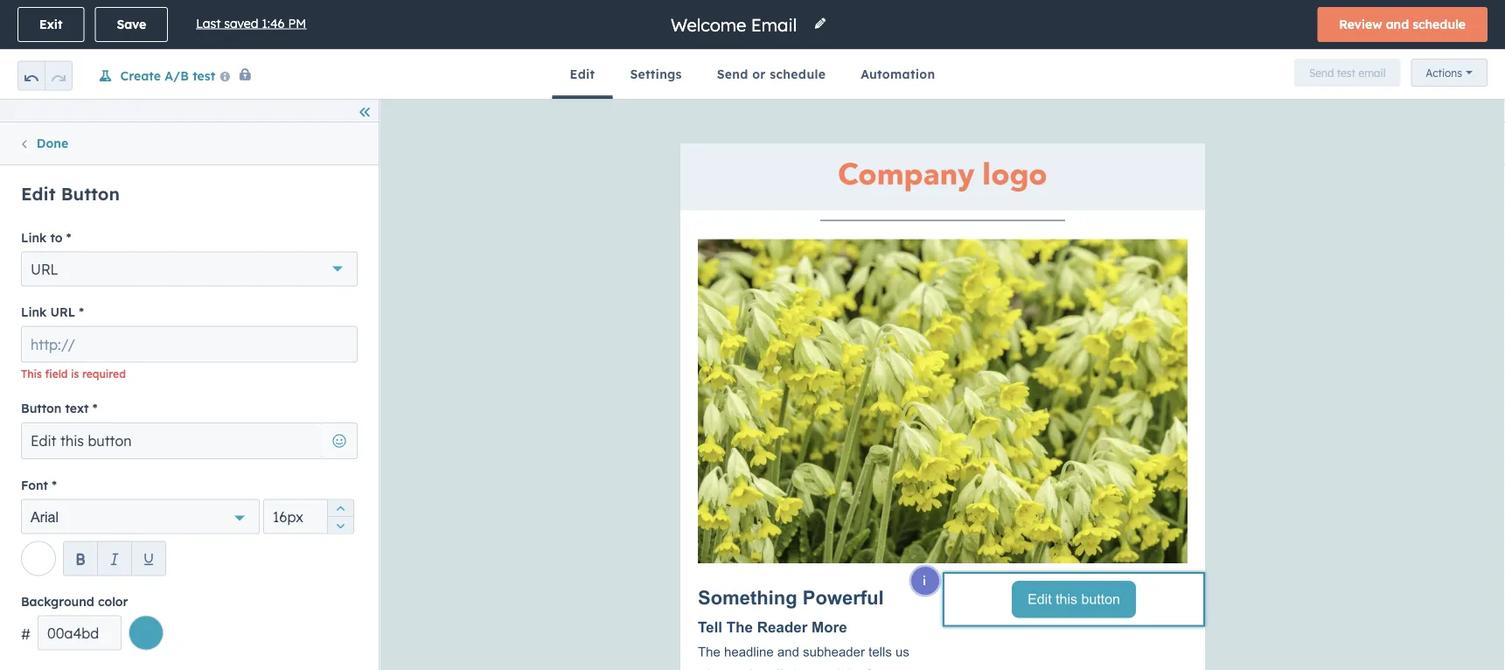 Task type: describe. For each thing, give the bounding box(es) containing it.
arial
[[31, 509, 59, 525]]

url inside popup button
[[31, 260, 58, 278]]

1 vertical spatial url
[[50, 304, 75, 319]]

background color
[[21, 594, 128, 609]]

background
[[21, 594, 94, 609]]

last saved 1:46 pm
[[196, 15, 307, 31]]

field
[[45, 368, 68, 381]]

last
[[196, 15, 221, 31]]

schedule for review and schedule
[[1413, 17, 1466, 32]]

a/b
[[165, 68, 189, 83]]

content navigation
[[0, 122, 379, 165]]

link for link to
[[21, 230, 47, 245]]

test inside button
[[1338, 66, 1356, 79]]

link to
[[21, 230, 63, 245]]

http:// text field
[[21, 326, 358, 363]]

automation link
[[844, 50, 953, 99]]

exit button
[[17, 7, 84, 42]]

edit button
[[21, 183, 120, 205]]

settings link
[[613, 50, 700, 99]]

0 vertical spatial button
[[61, 183, 120, 205]]

exit
[[39, 17, 62, 32]]

this
[[21, 368, 42, 381]]

and
[[1387, 17, 1410, 32]]

edit link
[[553, 50, 613, 99]]

Edit this button text field
[[21, 423, 323, 459]]

url button
[[21, 251, 358, 286]]

send test email
[[1310, 66, 1386, 79]]

actions
[[1427, 66, 1463, 79]]

create
[[120, 68, 161, 83]]

content button
[[0, 122, 189, 164]]

saved
[[224, 15, 258, 31]]



Task type: locate. For each thing, give the bounding box(es) containing it.
to
[[50, 230, 63, 245]]

send for send or schedule
[[717, 66, 749, 82]]

color
[[98, 594, 128, 609]]

review and schedule
[[1340, 17, 1466, 32]]

1 horizontal spatial edit
[[570, 66, 595, 82]]

or
[[753, 66, 766, 82]]

0 horizontal spatial test
[[193, 68, 215, 83]]

done
[[37, 136, 68, 151]]

save button
[[95, 7, 168, 42]]

create a/b test button
[[83, 64, 253, 87], [98, 68, 215, 84]]

edit up link to
[[21, 183, 56, 205]]

send inside button
[[1310, 66, 1335, 79]]

url
[[31, 260, 58, 278], [50, 304, 75, 319]]

schedule inside button
[[1413, 17, 1466, 32]]

edit for edit button
[[21, 183, 56, 205]]

link for link url
[[21, 304, 47, 319]]

send for send test email
[[1310, 66, 1335, 79]]

1 vertical spatial edit
[[21, 183, 56, 205]]

schedule
[[1413, 17, 1466, 32], [770, 66, 826, 82]]

#
[[21, 625, 31, 643]]

1 vertical spatial button
[[21, 401, 62, 416]]

button down content button
[[61, 183, 120, 205]]

email
[[1359, 66, 1386, 79]]

schedule right or
[[770, 66, 826, 82]]

url up field
[[50, 304, 75, 319]]

0 vertical spatial schedule
[[1413, 17, 1466, 32]]

1 link from the top
[[21, 230, 47, 245]]

None field
[[669, 13, 803, 36]]

1:46
[[262, 15, 285, 31]]

1 horizontal spatial send
[[1310, 66, 1335, 79]]

settings
[[630, 66, 682, 82]]

send left or
[[717, 66, 749, 82]]

1 vertical spatial link
[[21, 304, 47, 319]]

send or schedule link
[[700, 50, 844, 99]]

test right "a/b"
[[193, 68, 215, 83]]

link url
[[21, 304, 75, 319]]

1 vertical spatial schedule
[[770, 66, 826, 82]]

send
[[1310, 66, 1335, 79], [717, 66, 749, 82]]

0 vertical spatial link
[[21, 230, 47, 245]]

0 vertical spatial edit
[[570, 66, 595, 82]]

pm
[[288, 15, 307, 31]]

group
[[17, 50, 73, 99], [327, 499, 353, 534], [63, 534, 166, 576]]

0 horizontal spatial send
[[717, 66, 749, 82]]

0 vertical spatial url
[[31, 260, 58, 278]]

review
[[1340, 17, 1383, 32]]

None text field
[[263, 499, 354, 534], [38, 616, 122, 651], [263, 499, 354, 534], [38, 616, 122, 651]]

schedule right and
[[1413, 17, 1466, 32]]

0 horizontal spatial edit
[[21, 183, 56, 205]]

actions button
[[1412, 59, 1488, 87]]

automation
[[861, 66, 936, 82]]

required
[[82, 368, 126, 381]]

0 horizontal spatial schedule
[[770, 66, 826, 82]]

send test email button
[[1295, 59, 1401, 87]]

edit left settings
[[570, 66, 595, 82]]

link left to
[[21, 230, 47, 245]]

this field is required
[[21, 368, 126, 381]]

review and schedule button
[[1318, 7, 1488, 42]]

content
[[71, 136, 118, 151]]

2 link from the top
[[21, 304, 47, 319]]

1 horizontal spatial test
[[1338, 66, 1356, 79]]

link
[[21, 230, 47, 245], [21, 304, 47, 319]]

edit
[[570, 66, 595, 82], [21, 183, 56, 205]]

arial button
[[21, 499, 260, 534]]

link up this
[[21, 304, 47, 319]]

save
[[117, 17, 146, 32]]

test
[[1338, 66, 1356, 79], [193, 68, 215, 83]]

button
[[61, 183, 120, 205], [21, 401, 62, 416]]

send left email
[[1310, 66, 1335, 79]]

send or schedule
[[717, 66, 826, 82]]

done button
[[18, 133, 68, 154]]

button text
[[21, 401, 89, 416]]

button down this
[[21, 401, 62, 416]]

is
[[71, 368, 79, 381]]

text
[[65, 401, 89, 416]]

url down link to
[[31, 260, 58, 278]]

edit for edit
[[570, 66, 595, 82]]

test left email
[[1338, 66, 1356, 79]]

font
[[21, 477, 48, 492]]

schedule for send or schedule
[[770, 66, 826, 82]]

1 horizontal spatial schedule
[[1413, 17, 1466, 32]]

create a/b test
[[120, 68, 215, 83]]



Task type: vqa. For each thing, say whether or not it's contained in the screenshot.
leftmost menu
no



